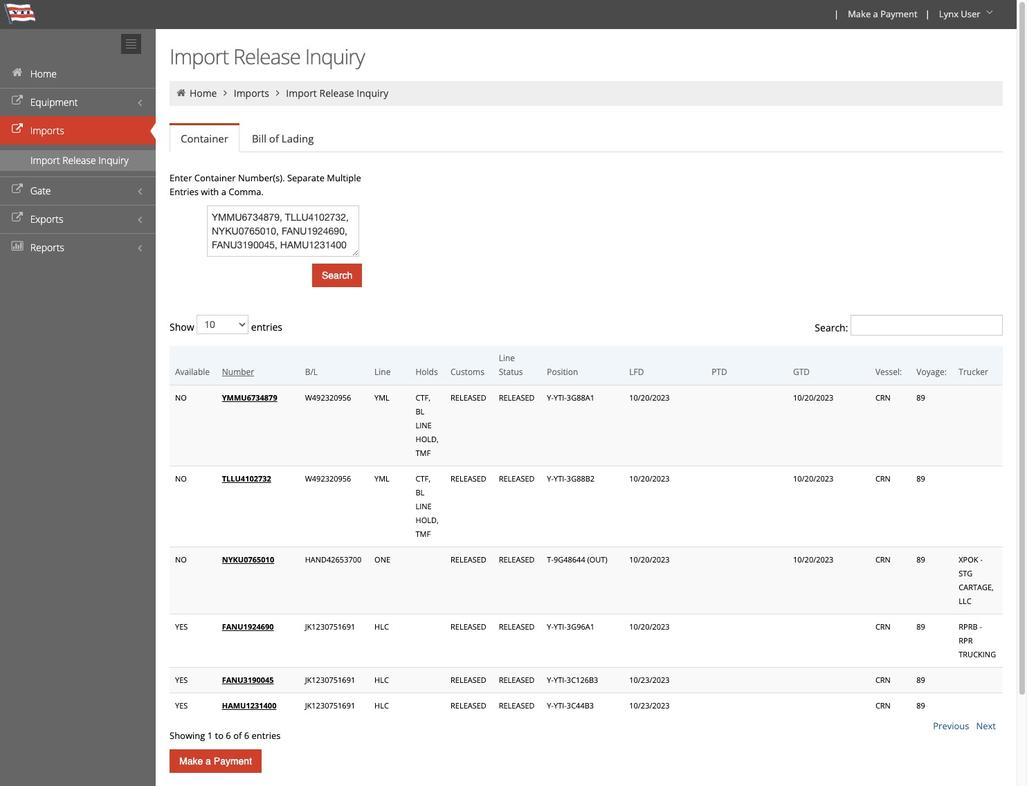 Task type: vqa. For each thing, say whether or not it's contained in the screenshot.
3G88A1's 89
yes



Task type: describe. For each thing, give the bounding box(es) containing it.
entries
[[170, 186, 199, 198]]

rpr
[[959, 636, 973, 646]]

fanu1924690
[[222, 622, 274, 632]]

xpok - stg cartage, llc
[[959, 555, 995, 607]]

tmf for y-yti-3g88b2
[[416, 529, 431, 540]]

cartage,
[[959, 582, 995, 593]]

a inside make a payment link
[[874, 8, 879, 20]]

y-yti-3g96a1
[[547, 622, 595, 632]]

crn for 3g88a1
[[876, 393, 891, 403]]

w492320956 for ymmu6734879
[[305, 393, 351, 403]]

make a payment button
[[170, 750, 262, 773]]

enter
[[170, 172, 192, 184]]

number: activate to sort column ascending column header
[[217, 346, 300, 385]]

rprb
[[959, 622, 978, 632]]

trucker: activate to sort column ascending column header
[[954, 346, 1004, 385]]

exports
[[30, 213, 63, 226]]

0 horizontal spatial import
[[30, 154, 60, 167]]

angle down image
[[984, 8, 997, 17]]

trucking
[[959, 650, 997, 660]]

stg
[[959, 569, 973, 579]]

multiple
[[327, 172, 361, 184]]

xpok
[[959, 555, 979, 565]]

reports
[[30, 241, 64, 254]]

grid containing show
[[170, 206, 1004, 743]]

import release inquiry for right import release inquiry link
[[286, 87, 389, 100]]

line status
[[499, 353, 523, 378]]

3g88b2
[[567, 474, 595, 484]]

customs
[[451, 366, 485, 378]]

1 horizontal spatial home link
[[190, 87, 217, 100]]

hlc for fanu3190045
[[375, 675, 389, 686]]

3c126b3
[[567, 675, 599, 686]]

available
[[175, 366, 210, 378]]

fanu3190045
[[222, 675, 274, 686]]

hold, for y-yti-3g88b2
[[416, 515, 439, 526]]

9g48644
[[554, 555, 586, 565]]

1 vertical spatial entries
[[252, 730, 281, 742]]

nyku0765010
[[222, 555, 274, 565]]

2 horizontal spatial release
[[320, 87, 354, 100]]

enter container number(s).  separate multiple entries with a comma.
[[170, 172, 361, 198]]

y- for y-yti-3g96a1
[[547, 622, 554, 632]]

89 for 3c126b3
[[917, 675, 926, 686]]

no for tllu4102732
[[175, 474, 187, 484]]

angle right image
[[219, 88, 232, 98]]

a inside make a payment 'button'
[[206, 756, 211, 767]]

status
[[499, 366, 523, 378]]

y-yti-3c44b3
[[547, 701, 594, 711]]

one
[[375, 555, 391, 565]]

reports link
[[0, 233, 156, 262]]

yes for fanu3190045
[[175, 675, 188, 686]]

(out)
[[588, 555, 608, 565]]

1 vertical spatial import release inquiry link
[[0, 150, 156, 171]]

0 vertical spatial entries
[[249, 321, 283, 334]]

show
[[170, 321, 197, 334]]

crn for 3c126b3
[[876, 675, 891, 686]]

with
[[201, 186, 219, 198]]

ptd: activate to sort column ascending column header
[[707, 346, 788, 385]]

0 vertical spatial inquiry
[[305, 42, 365, 71]]

voyage:
[[917, 366, 947, 378]]

3c44b3
[[567, 701, 594, 711]]

next button
[[977, 720, 997, 732]]

gtd: activate to sort column ascending column header
[[788, 346, 871, 385]]

y- for y-yti-3c44b3
[[547, 701, 554, 711]]

voyage:: activate to sort column ascending column header
[[912, 346, 954, 385]]

search
[[322, 270, 353, 281]]

yes for hamu1231400
[[175, 701, 188, 711]]

equipment
[[30, 96, 78, 109]]

89 for 3g96a1
[[917, 622, 926, 632]]

vessel:: activate to sort column ascending column header
[[871, 346, 912, 385]]

t-
[[547, 555, 554, 565]]

separate
[[287, 172, 325, 184]]

bill of lading link
[[241, 125, 325, 152]]

angle right image
[[272, 88, 284, 98]]

y-yti-3c126b3
[[547, 675, 599, 686]]

0 vertical spatial imports
[[234, 87, 269, 100]]

gate link
[[0, 177, 156, 205]]

bl for y-yti-3g88a1
[[416, 407, 425, 417]]

hlc for hamu1231400
[[375, 701, 389, 711]]

number
[[222, 366, 254, 378]]

no for nyku0765010
[[175, 555, 187, 565]]

user
[[962, 8, 981, 20]]

showing
[[170, 730, 205, 742]]

line: activate to sort column ascending column header
[[369, 346, 410, 385]]

1 horizontal spatial imports link
[[234, 87, 269, 100]]

yml for ymmu6734879
[[375, 393, 390, 403]]

llc
[[959, 596, 972, 607]]

1 horizontal spatial release
[[233, 42, 301, 71]]

1 horizontal spatial of
[[269, 132, 279, 145]]

0 vertical spatial home image
[[10, 68, 24, 78]]

line for y-yti-3g88b2
[[416, 501, 432, 512]]

bl for y-yti-3g88b2
[[416, 488, 425, 498]]

rprb - rpr trucking
[[959, 622, 997, 660]]

b/l: activate to sort column ascending column header
[[300, 346, 369, 385]]

w492320956 for tllu4102732
[[305, 474, 351, 484]]

1 vertical spatial import
[[286, 87, 317, 100]]

1 horizontal spatial home image
[[175, 88, 187, 98]]

0 vertical spatial payment
[[881, 8, 918, 20]]

a inside enter container number(s).  separate multiple entries with a comma.
[[221, 186, 226, 198]]

10/23/2023 for y-yti-3c44b3
[[630, 701, 670, 711]]

container link
[[170, 125, 240, 152]]

position
[[547, 366, 579, 378]]

crn for 3g88b2
[[876, 474, 891, 484]]

y-yti-3g88a1
[[547, 393, 595, 403]]

make inside 'button'
[[179, 756, 203, 767]]

row containing line status
[[170, 346, 1004, 385]]

y- for y-yti-3g88b2
[[547, 474, 554, 484]]

t-9g48644 (out)
[[547, 555, 608, 565]]

yti- for 3g96a1
[[554, 622, 567, 632]]

1
[[208, 730, 213, 742]]

location: activate to sort column ascending column header
[[542, 346, 624, 385]]

holds: activate to sort column ascending column header
[[410, 346, 445, 385]]

1 | from the left
[[835, 8, 840, 20]]

available: activate to sort column ascending column header
[[170, 346, 217, 385]]

make a payment inside 'button'
[[179, 756, 252, 767]]

1 vertical spatial inquiry
[[357, 87, 389, 100]]

crn for 3g96a1
[[876, 622, 891, 632]]

89 for 3g88b2
[[917, 474, 926, 484]]

holds
[[416, 366, 438, 378]]



Task type: locate. For each thing, give the bounding box(es) containing it.
- inside the xpok - stg cartage, llc
[[981, 555, 983, 565]]

gtd
[[794, 366, 810, 378]]

tllu4102732
[[222, 474, 271, 484]]

no
[[175, 393, 187, 403], [175, 474, 187, 484], [175, 555, 187, 565]]

home
[[30, 67, 57, 80], [190, 87, 217, 100]]

container up with
[[194, 172, 236, 184]]

4 y- from the top
[[547, 675, 554, 686]]

of right to
[[234, 730, 242, 742]]

1 vertical spatial payment
[[214, 756, 252, 767]]

1 vertical spatial jk1230751691
[[305, 675, 355, 686]]

0 horizontal spatial imports
[[30, 124, 64, 137]]

2 tmf from the top
[[416, 529, 431, 540]]

1 w492320956 from the top
[[305, 393, 351, 403]]

import release inquiry link
[[286, 87, 389, 100], [0, 150, 156, 171]]

1 vertical spatial import release inquiry
[[286, 87, 389, 100]]

0 vertical spatial w492320956
[[305, 393, 351, 403]]

release right angle right image
[[320, 87, 354, 100]]

6 89 from the top
[[917, 701, 926, 711]]

1 89 from the top
[[917, 393, 926, 403]]

0 horizontal spatial home image
[[10, 68, 24, 78]]

payment inside 'button'
[[214, 756, 252, 767]]

exports link
[[0, 205, 156, 233]]

lfd: activate to sort column ascending column header
[[624, 346, 707, 385]]

1 vertical spatial 10/23/2023
[[630, 701, 670, 711]]

2 hlc from the top
[[375, 675, 389, 686]]

0 vertical spatial -
[[981, 555, 983, 565]]

2 ctf, bl line hold, tmf from the top
[[416, 474, 439, 540]]

home link left angle right icon
[[190, 87, 217, 100]]

2 vertical spatial no
[[175, 555, 187, 565]]

1 horizontal spatial make a payment
[[849, 8, 918, 20]]

89
[[917, 393, 926, 403], [917, 474, 926, 484], [917, 555, 926, 565], [917, 622, 926, 632], [917, 675, 926, 686], [917, 701, 926, 711]]

payment down showing 1 to 6 of 6 entries
[[214, 756, 252, 767]]

lynx
[[940, 8, 959, 20]]

2 vertical spatial external link image
[[10, 213, 24, 223]]

y-yti-3g88b2
[[547, 474, 595, 484]]

home link
[[0, 60, 156, 88], [190, 87, 217, 100]]

2 ctf, from the top
[[416, 474, 431, 484]]

0 vertical spatial jk1230751691
[[305, 622, 355, 632]]

previous
[[934, 720, 970, 732]]

lynx user link
[[934, 0, 1002, 29]]

1 vertical spatial container
[[194, 172, 236, 184]]

make a payment
[[849, 8, 918, 20], [179, 756, 252, 767]]

1 vertical spatial make
[[179, 756, 203, 767]]

5 y- from the top
[[547, 701, 554, 711]]

no left nyku0765010
[[175, 555, 187, 565]]

line for y-yti-3g88a1
[[416, 420, 432, 431]]

import release inquiry up gate link
[[30, 154, 129, 167]]

| left make a payment link
[[835, 8, 840, 20]]

0 horizontal spatial imports link
[[0, 116, 156, 145]]

lynx user
[[940, 8, 981, 20]]

y- left 3c126b3
[[547, 675, 554, 686]]

0 horizontal spatial home
[[30, 67, 57, 80]]

0 vertical spatial home
[[30, 67, 57, 80]]

1 hold, from the top
[[416, 434, 439, 445]]

2 horizontal spatial import
[[286, 87, 317, 100]]

10/23/2023 for y-yti-3c126b3
[[630, 675, 670, 686]]

1 vertical spatial line
[[375, 366, 391, 378]]

0 vertical spatial ctf,
[[416, 393, 431, 403]]

3 jk1230751691 from the top
[[305, 701, 355, 711]]

2 horizontal spatial a
[[874, 8, 879, 20]]

0 vertical spatial import release inquiry
[[170, 42, 365, 71]]

2 vertical spatial yes
[[175, 701, 188, 711]]

yml for tllu4102732
[[375, 474, 390, 484]]

1 external link image from the top
[[10, 125, 24, 134]]

2 6 from the left
[[244, 730, 249, 742]]

of inside grid
[[234, 730, 242, 742]]

3 89 from the top
[[917, 555, 926, 565]]

- right rprb
[[980, 622, 983, 632]]

y- left 3g96a1
[[547, 622, 554, 632]]

- right xpok
[[981, 555, 983, 565]]

tmf for y-yti-3g88a1
[[416, 448, 431, 459]]

0 vertical spatial line
[[416, 420, 432, 431]]

5 89 from the top
[[917, 675, 926, 686]]

import up angle right icon
[[170, 42, 229, 71]]

1 vertical spatial w492320956
[[305, 474, 351, 484]]

external link image for gate
[[10, 185, 24, 195]]

1 horizontal spatial payment
[[881, 8, 918, 20]]

hlc for fanu1924690
[[375, 622, 389, 632]]

y- for y-yti-3c126b3
[[547, 675, 554, 686]]

external link image inside exports link
[[10, 213, 24, 223]]

search button
[[312, 264, 362, 287]]

line for line status
[[499, 353, 515, 364]]

external link image inside gate link
[[10, 185, 24, 195]]

import up gate
[[30, 154, 60, 167]]

89 for 3g88a1
[[917, 393, 926, 403]]

gate
[[30, 184, 51, 197]]

1 vertical spatial hlc
[[375, 675, 389, 686]]

2 vertical spatial release
[[62, 154, 96, 167]]

0 vertical spatial container
[[181, 132, 229, 145]]

y- down "position"
[[547, 393, 554, 403]]

0 horizontal spatial of
[[234, 730, 242, 742]]

payment
[[881, 8, 918, 20], [214, 756, 252, 767]]

search:
[[815, 321, 851, 334]]

external link image down external link icon
[[10, 125, 24, 134]]

10/23/2023 right 3c126b3
[[630, 675, 670, 686]]

2 external link image from the top
[[10, 185, 24, 195]]

3g88a1
[[567, 393, 595, 403]]

0 vertical spatial no
[[175, 393, 187, 403]]

imports link down equipment on the left top of the page
[[0, 116, 156, 145]]

1 horizontal spatial imports
[[234, 87, 269, 100]]

make a payment link
[[842, 0, 923, 29]]

alert containing no
[[170, 385, 1004, 719]]

2 y- from the top
[[547, 474, 554, 484]]

1 vertical spatial ctf, bl line hold, tmf
[[416, 474, 439, 540]]

b/l
[[305, 366, 318, 378]]

2 vertical spatial import
[[30, 154, 60, 167]]

1 bl from the top
[[416, 407, 425, 417]]

imports down equipment on the left top of the page
[[30, 124, 64, 137]]

hlc
[[375, 622, 389, 632], [375, 675, 389, 686], [375, 701, 389, 711]]

make a payment down to
[[179, 756, 252, 767]]

container inside enter container number(s).  separate multiple entries with a comma.
[[194, 172, 236, 184]]

None text field
[[207, 206, 359, 257], [851, 315, 1004, 336], [207, 206, 359, 257], [851, 315, 1004, 336]]

equipment link
[[0, 88, 156, 116]]

home image up external link icon
[[10, 68, 24, 78]]

line left "holds"
[[375, 366, 391, 378]]

home left angle right icon
[[190, 87, 217, 100]]

0 vertical spatial line
[[499, 353, 515, 364]]

crn
[[876, 393, 891, 403], [876, 474, 891, 484], [876, 555, 891, 565], [876, 622, 891, 632], [876, 675, 891, 686], [876, 701, 891, 711]]

1 6 from the left
[[226, 730, 231, 742]]

5 crn from the top
[[876, 675, 891, 686]]

imports
[[234, 87, 269, 100], [30, 124, 64, 137]]

hold,
[[416, 434, 439, 445], [416, 515, 439, 526]]

3 yti- from the top
[[554, 622, 567, 632]]

- for xpok
[[981, 555, 983, 565]]

0 vertical spatial make
[[849, 8, 871, 20]]

yti- for 3c44b3
[[554, 701, 567, 711]]

0 vertical spatial ctf, bl line hold, tmf
[[416, 393, 439, 459]]

2 | from the left
[[926, 8, 931, 20]]

previous button
[[934, 720, 970, 732]]

1 hlc from the top
[[375, 622, 389, 632]]

imports left angle right image
[[234, 87, 269, 100]]

- inside rprb - rpr trucking
[[980, 622, 983, 632]]

showing 1 to 6 of 6 entries
[[170, 730, 281, 742]]

0 horizontal spatial payment
[[214, 756, 252, 767]]

0 horizontal spatial release
[[62, 154, 96, 167]]

5 yti- from the top
[[554, 701, 567, 711]]

external link image left gate
[[10, 185, 24, 195]]

0 vertical spatial a
[[874, 8, 879, 20]]

0 vertical spatial yes
[[175, 622, 188, 632]]

release up angle right image
[[233, 42, 301, 71]]

1 no from the top
[[175, 393, 187, 403]]

customs: activate to sort column ascending column header
[[445, 346, 494, 385]]

1 vertical spatial hold,
[[416, 515, 439, 526]]

0 vertical spatial hold,
[[416, 434, 439, 445]]

line inside column header
[[375, 366, 391, 378]]

0 horizontal spatial home link
[[0, 60, 156, 88]]

line up the status on the top of page
[[499, 353, 515, 364]]

of right the bill
[[269, 132, 279, 145]]

payment left lynx
[[881, 8, 918, 20]]

ctf, bl line hold, tmf for y-yti-3g88a1
[[416, 393, 439, 459]]

container up enter
[[181, 132, 229, 145]]

line status: activate to sort column ascending column header
[[494, 346, 542, 385]]

external link image for imports
[[10, 125, 24, 134]]

1 horizontal spatial home
[[190, 87, 217, 100]]

imports link
[[234, 87, 269, 100], [0, 116, 156, 145]]

previous next
[[934, 720, 997, 732]]

2 yml from the top
[[375, 474, 390, 484]]

0 horizontal spatial import release inquiry link
[[0, 150, 156, 171]]

jk1230751691
[[305, 622, 355, 632], [305, 675, 355, 686], [305, 701, 355, 711]]

1 vertical spatial line
[[416, 501, 432, 512]]

no left tllu4102732
[[175, 474, 187, 484]]

0 vertical spatial external link image
[[10, 125, 24, 134]]

yti- for 3g88a1
[[554, 393, 567, 403]]

jk1230751691 for fanu1924690
[[305, 622, 355, 632]]

line
[[416, 420, 432, 431], [416, 501, 432, 512]]

y- left 3c44b3
[[547, 701, 554, 711]]

3 crn from the top
[[876, 555, 891, 565]]

4 89 from the top
[[917, 622, 926, 632]]

ymmu6734879
[[222, 393, 278, 403]]

1 horizontal spatial import
[[170, 42, 229, 71]]

10/23/2023
[[630, 675, 670, 686], [630, 701, 670, 711]]

1 horizontal spatial import release inquiry link
[[286, 87, 389, 100]]

3 external link image from the top
[[10, 213, 24, 223]]

bill of lading
[[252, 132, 314, 145]]

2 vertical spatial a
[[206, 756, 211, 767]]

1 vertical spatial imports link
[[0, 116, 156, 145]]

-
[[981, 555, 983, 565], [980, 622, 983, 632]]

6
[[226, 730, 231, 742], [244, 730, 249, 742]]

line for line
[[375, 366, 391, 378]]

1 vertical spatial release
[[320, 87, 354, 100]]

1 10/23/2023 from the top
[[630, 675, 670, 686]]

89 for 3c44b3
[[917, 701, 926, 711]]

entries up number: activate to sort column ascending column header
[[249, 321, 283, 334]]

2 no from the top
[[175, 474, 187, 484]]

line inside line status
[[499, 353, 515, 364]]

import release inquiry right angle right image
[[286, 87, 389, 100]]

yes
[[175, 622, 188, 632], [175, 675, 188, 686], [175, 701, 188, 711]]

comma.
[[229, 186, 264, 198]]

home up equipment on the left top of the page
[[30, 67, 57, 80]]

| left lynx
[[926, 8, 931, 20]]

no for ymmu6734879
[[175, 393, 187, 403]]

yes for fanu1924690
[[175, 622, 188, 632]]

external link image for exports
[[10, 213, 24, 223]]

2 crn from the top
[[876, 474, 891, 484]]

next
[[977, 720, 997, 732]]

1 vertical spatial a
[[221, 186, 226, 198]]

w492320956
[[305, 393, 351, 403], [305, 474, 351, 484]]

y- left 3g88b2
[[547, 474, 554, 484]]

2 vertical spatial import release inquiry
[[30, 154, 129, 167]]

lfd
[[630, 366, 644, 378]]

3 no from the top
[[175, 555, 187, 565]]

home link up equipment on the left top of the page
[[0, 60, 156, 88]]

1 horizontal spatial make
[[849, 8, 871, 20]]

y- for y-yti-3g88a1
[[547, 393, 554, 403]]

entries
[[249, 321, 283, 334], [252, 730, 281, 742]]

import release inquiry up angle right image
[[170, 42, 365, 71]]

import release inquiry for import release inquiry link to the bottom
[[30, 154, 129, 167]]

1 tmf from the top
[[416, 448, 431, 459]]

release
[[233, 42, 301, 71], [320, 87, 354, 100], [62, 154, 96, 167]]

yti- for 3c126b3
[[554, 675, 567, 686]]

ptd
[[712, 366, 728, 378]]

no down 'available'
[[175, 393, 187, 403]]

1 vertical spatial -
[[980, 622, 983, 632]]

1 jk1230751691 from the top
[[305, 622, 355, 632]]

hand42653700
[[305, 555, 362, 565]]

0 horizontal spatial line
[[375, 366, 391, 378]]

crn for (out)
[[876, 555, 891, 565]]

2 line from the top
[[416, 501, 432, 512]]

1 yti- from the top
[[554, 393, 567, 403]]

4 yti- from the top
[[554, 675, 567, 686]]

0 vertical spatial tmf
[[416, 448, 431, 459]]

1 yml from the top
[[375, 393, 390, 403]]

external link image up bar chart "image"
[[10, 213, 24, 223]]

2 hold, from the top
[[416, 515, 439, 526]]

0 vertical spatial import release inquiry link
[[286, 87, 389, 100]]

to
[[215, 730, 224, 742]]

crn for 3c44b3
[[876, 701, 891, 711]]

4 crn from the top
[[876, 622, 891, 632]]

ctf,
[[416, 393, 431, 403], [416, 474, 431, 484]]

row
[[170, 346, 1004, 385]]

2 jk1230751691 from the top
[[305, 675, 355, 686]]

|
[[835, 8, 840, 20], [926, 8, 931, 20]]

0 vertical spatial of
[[269, 132, 279, 145]]

3g96a1
[[567, 622, 595, 632]]

0 vertical spatial bl
[[416, 407, 425, 417]]

0 horizontal spatial make a payment
[[179, 756, 252, 767]]

2 bl from the top
[[416, 488, 425, 498]]

2 w492320956 from the top
[[305, 474, 351, 484]]

1 vertical spatial home
[[190, 87, 217, 100]]

1 horizontal spatial |
[[926, 8, 931, 20]]

3 y- from the top
[[547, 622, 554, 632]]

- for rprb
[[980, 622, 983, 632]]

0 horizontal spatial a
[[206, 756, 211, 767]]

1 vertical spatial tmf
[[416, 529, 431, 540]]

0 vertical spatial import
[[170, 42, 229, 71]]

yml
[[375, 393, 390, 403], [375, 474, 390, 484]]

1 vertical spatial no
[[175, 474, 187, 484]]

2 10/23/2023 from the top
[[630, 701, 670, 711]]

container inside 'link'
[[181, 132, 229, 145]]

1 line from the top
[[416, 420, 432, 431]]

vessel:
[[876, 366, 903, 378]]

0 vertical spatial imports link
[[234, 87, 269, 100]]

6 crn from the top
[[876, 701, 891, 711]]

ctf, bl line hold, tmf
[[416, 393, 439, 459], [416, 474, 439, 540]]

trucker
[[959, 366, 989, 378]]

ctf, bl line hold, tmf for y-yti-3g88b2
[[416, 474, 439, 540]]

0 vertical spatial release
[[233, 42, 301, 71]]

ctf, for y-yti-3g88b2
[[416, 474, 431, 484]]

2 vertical spatial hlc
[[375, 701, 389, 711]]

bill
[[252, 132, 267, 145]]

0 horizontal spatial 6
[[226, 730, 231, 742]]

1 vertical spatial ctf,
[[416, 474, 431, 484]]

3 hlc from the top
[[375, 701, 389, 711]]

89 for (out)
[[917, 555, 926, 565]]

inquiry
[[305, 42, 365, 71], [357, 87, 389, 100], [99, 154, 129, 167]]

1 ctf, from the top
[[416, 393, 431, 403]]

yti- for 3g88b2
[[554, 474, 567, 484]]

ctf, for y-yti-3g88a1
[[416, 393, 431, 403]]

jk1230751691 for hamu1231400
[[305, 701, 355, 711]]

hamu1231400
[[222, 701, 277, 711]]

0 vertical spatial make a payment
[[849, 8, 918, 20]]

2 vertical spatial inquiry
[[99, 154, 129, 167]]

1 crn from the top
[[876, 393, 891, 403]]

import
[[170, 42, 229, 71], [286, 87, 317, 100], [30, 154, 60, 167]]

1 horizontal spatial a
[[221, 186, 226, 198]]

make a payment left lynx
[[849, 8, 918, 20]]

0 vertical spatial hlc
[[375, 622, 389, 632]]

2 yti- from the top
[[554, 474, 567, 484]]

1 vertical spatial external link image
[[10, 185, 24, 195]]

imports link left angle right image
[[234, 87, 269, 100]]

import release inquiry
[[170, 42, 365, 71], [286, 87, 389, 100], [30, 154, 129, 167]]

external link image
[[10, 125, 24, 134], [10, 185, 24, 195], [10, 213, 24, 223]]

1 vertical spatial bl
[[416, 488, 425, 498]]

alert
[[170, 385, 1004, 719]]

released
[[451, 393, 487, 403], [499, 393, 535, 403], [451, 474, 487, 484], [499, 474, 535, 484], [451, 555, 487, 565], [499, 555, 535, 565], [451, 622, 487, 632], [499, 622, 535, 632], [451, 675, 487, 686], [499, 675, 535, 686], [451, 701, 487, 711], [499, 701, 535, 711]]

grid
[[170, 206, 1004, 743]]

number(s).
[[238, 172, 285, 184]]

lading
[[282, 132, 314, 145]]

home image left angle right icon
[[175, 88, 187, 98]]

2 yes from the top
[[175, 675, 188, 686]]

0 horizontal spatial |
[[835, 8, 840, 20]]

1 vertical spatial make a payment
[[179, 756, 252, 767]]

external link image
[[10, 96, 24, 106]]

1 vertical spatial imports
[[30, 124, 64, 137]]

1 ctf, bl line hold, tmf from the top
[[416, 393, 439, 459]]

jk1230751691 for fanu3190045
[[305, 675, 355, 686]]

entries down hamu1231400
[[252, 730, 281, 742]]

3 yes from the top
[[175, 701, 188, 711]]

10/23/2023 right 3c44b3
[[630, 701, 670, 711]]

1 yes from the top
[[175, 622, 188, 632]]

import release inquiry link right angle right image
[[286, 87, 389, 100]]

import right angle right image
[[286, 87, 317, 100]]

1 vertical spatial yml
[[375, 474, 390, 484]]

2 vertical spatial jk1230751691
[[305, 701, 355, 711]]

bar chart image
[[10, 242, 24, 251]]

2 89 from the top
[[917, 474, 926, 484]]

y-
[[547, 393, 554, 403], [547, 474, 554, 484], [547, 622, 554, 632], [547, 675, 554, 686], [547, 701, 554, 711]]

home image
[[10, 68, 24, 78], [175, 88, 187, 98]]

1 y- from the top
[[547, 393, 554, 403]]

hold, for y-yti-3g88a1
[[416, 434, 439, 445]]

release up gate link
[[62, 154, 96, 167]]

import release inquiry link up gate link
[[0, 150, 156, 171]]

bl
[[416, 407, 425, 417], [416, 488, 425, 498]]



